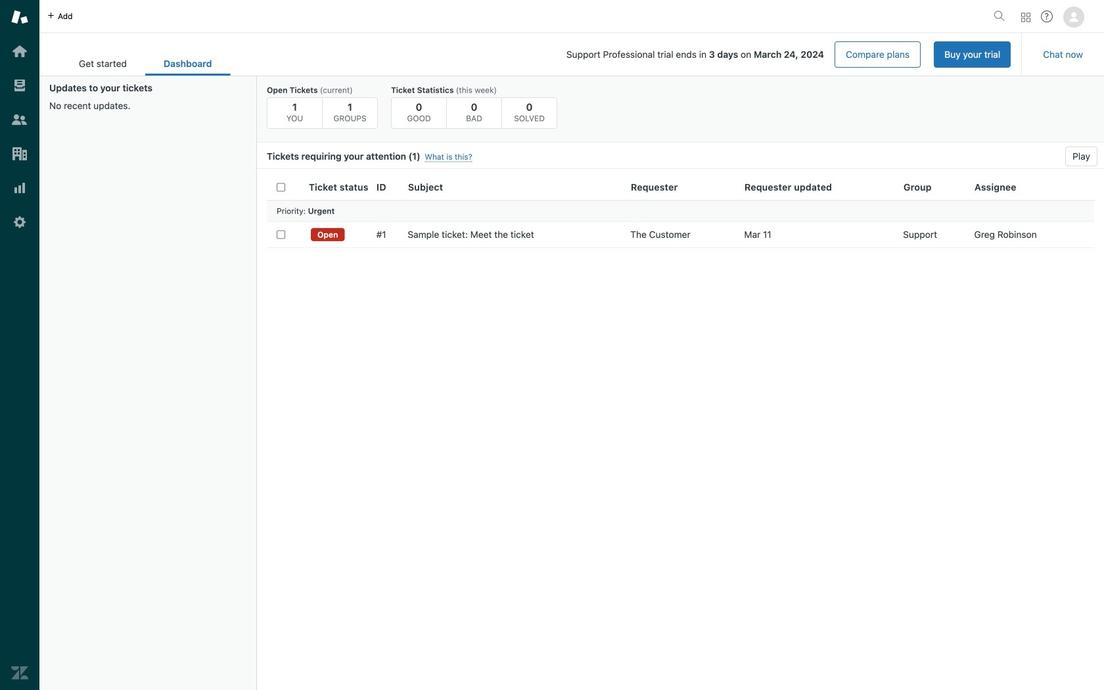 Task type: locate. For each thing, give the bounding box(es) containing it.
None checkbox
[[277, 231, 285, 239]]

tab list
[[61, 51, 231, 76]]

views image
[[11, 77, 28, 94]]

March 24, 2024 text field
[[754, 49, 825, 60]]

main element
[[0, 0, 39, 691]]

zendesk products image
[[1022, 13, 1031, 22]]

grid
[[257, 174, 1105, 691]]

zendesk image
[[11, 665, 28, 682]]

admin image
[[11, 214, 28, 231]]

tab
[[61, 51, 145, 76]]

Select All Tickets checkbox
[[277, 183, 285, 192]]

get help image
[[1042, 11, 1054, 22]]



Task type: describe. For each thing, give the bounding box(es) containing it.
customers image
[[11, 111, 28, 128]]

reporting image
[[11, 180, 28, 197]]

get started image
[[11, 43, 28, 60]]

organizations image
[[11, 145, 28, 162]]

zendesk support image
[[11, 9, 28, 26]]



Task type: vqa. For each thing, say whether or not it's contained in the screenshot.
Remove image to the left
no



